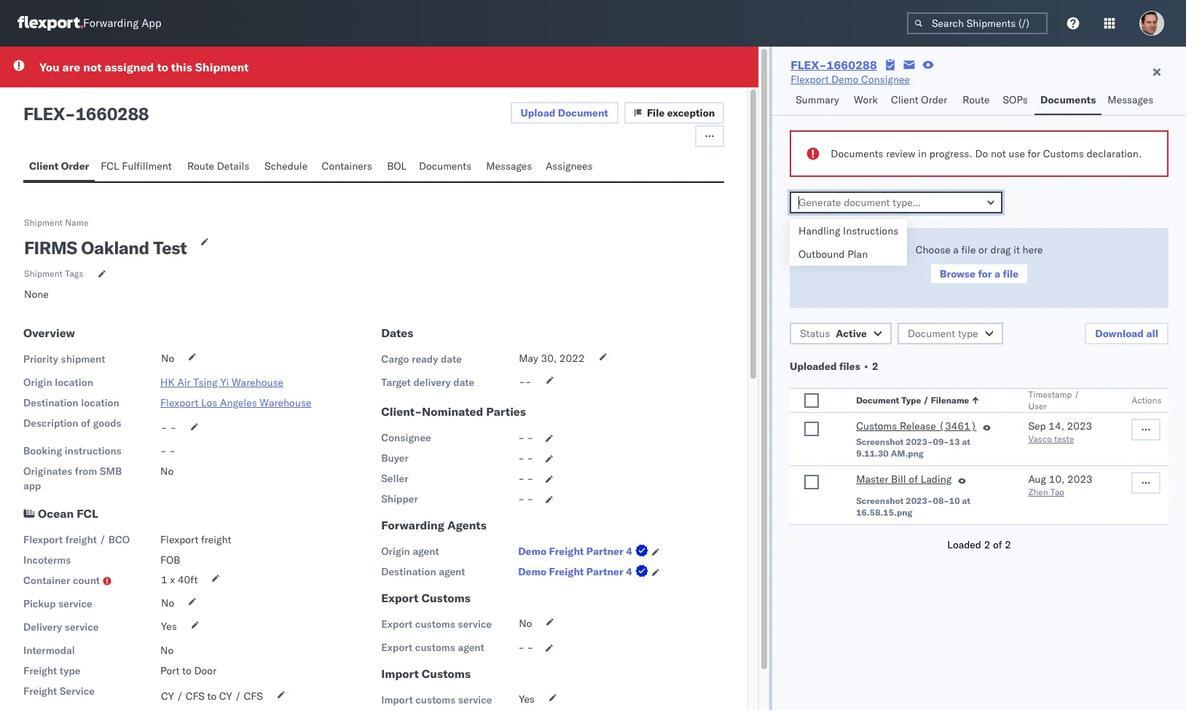 Task type: describe. For each thing, give the bounding box(es) containing it.
from
[[75, 465, 97, 478]]

status active
[[801, 327, 867, 340]]

shipper
[[381, 493, 418, 506]]

agents
[[448, 518, 487, 533]]

0 vertical spatial warehouse
[[232, 376, 284, 389]]

or
[[979, 243, 988, 257]]

screenshot 2023-09-13 at 9.11.30 am.png
[[857, 437, 971, 459]]

target delivery date
[[381, 376, 475, 389]]

type
[[902, 395, 922, 406]]

container count
[[23, 574, 100, 588]]

bill
[[892, 473, 907, 486]]

client order for client order 'button' to the right
[[892, 93, 948, 106]]

40ft
[[178, 574, 198, 587]]

0 horizontal spatial order
[[61, 160, 89, 173]]

download
[[1096, 327, 1144, 340]]

origin for origin location
[[23, 376, 52, 389]]

document for document type / filename
[[857, 395, 900, 406]]

client-nominated parties
[[381, 405, 526, 419]]

list box containing handling instructions
[[790, 219, 908, 266]]

0 horizontal spatial fcl
[[77, 507, 98, 521]]

you are not assigned to this shipment
[[39, 60, 249, 74]]

document type button
[[898, 323, 1003, 345]]

vasco
[[1029, 434, 1053, 445]]

port to door
[[160, 665, 217, 678]]

import for import customs
[[381, 667, 419, 682]]

download all button
[[1086, 323, 1169, 345]]

plan
[[848, 248, 868, 261]]

route for route
[[963, 93, 990, 106]]

route for route details
[[187, 160, 214, 173]]

messages for messages button to the left
[[486, 160, 532, 173]]

intermodal
[[23, 644, 75, 658]]

declaration.
[[1087, 147, 1143, 160]]

screenshot for sep
[[857, 437, 904, 448]]

shipment
[[61, 353, 105, 366]]

30,
[[541, 352, 557, 365]]

los
[[201, 397, 218, 410]]

assignees button
[[540, 153, 601, 182]]

overview
[[23, 326, 75, 340]]

service down pickup service
[[65, 621, 99, 634]]

flexport los angeles warehouse
[[160, 397, 312, 410]]

0 vertical spatial order
[[922, 93, 948, 106]]

active
[[836, 327, 867, 340]]

shipment tags
[[24, 268, 84, 279]]

here
[[1023, 243, 1044, 257]]

- - for buyer
[[518, 452, 534, 465]]

demo for destination agent
[[518, 566, 547, 579]]

outbound plan
[[799, 248, 868, 261]]

details
[[217, 160, 250, 173]]

freight service
[[23, 685, 95, 698]]

client order for the bottom client order 'button'
[[29, 160, 89, 173]]

bol
[[387, 160, 407, 173]]

1 horizontal spatial 1660288
[[827, 58, 878, 72]]

target
[[381, 376, 411, 389]]

timestamp
[[1029, 389, 1073, 400]]

- - for export customs agent
[[518, 642, 534, 655]]

flex-
[[791, 58, 827, 72]]

loaded 2 of 2
[[948, 539, 1012, 552]]

booking
[[23, 445, 62, 458]]

0 vertical spatial shipment
[[195, 60, 249, 74]]

flex-1660288
[[791, 58, 878, 72]]

1 horizontal spatial 2
[[985, 539, 991, 552]]

0 horizontal spatial consignee
[[381, 432, 431, 445]]

2 vertical spatial agent
[[458, 642, 485, 655]]

demo freight partner 4 for destination agent
[[518, 566, 633, 579]]

delivery service
[[23, 621, 99, 634]]

sops
[[1003, 93, 1029, 106]]

uploaded files ∙ 2
[[790, 360, 879, 373]]

app
[[142, 16, 162, 30]]

flexport for flexport freight
[[160, 534, 199, 547]]

agent for origin agent
[[413, 545, 439, 558]]

app
[[23, 480, 41, 493]]

instructions
[[65, 445, 122, 458]]

demo freight partner 4 link for destination agent
[[518, 565, 652, 580]]

sops button
[[998, 87, 1035, 115]]

0 horizontal spatial documents button
[[413, 153, 481, 182]]

export for export customs
[[381, 591, 419, 606]]

0 horizontal spatial of
[[81, 417, 90, 430]]

master bill of lading
[[857, 473, 952, 486]]

0 horizontal spatial not
[[83, 60, 102, 74]]

priority
[[23, 353, 58, 366]]

originates
[[23, 465, 72, 478]]

1 x 40ft
[[161, 574, 198, 587]]

fcl inside fcl fulfillment button
[[101, 160, 119, 173]]

pickup service
[[23, 598, 92, 611]]

status
[[801, 327, 830, 340]]

9.11.30
[[857, 448, 889, 459]]

freight for flexport freight / bco
[[65, 534, 97, 547]]

flexport demo consignee link
[[791, 72, 911, 87]]

documents for documents review in progress. do not use for customs declaration.
[[831, 147, 884, 160]]

download all
[[1096, 327, 1159, 340]]

document for document type
[[908, 327, 956, 340]]

flex
[[23, 103, 65, 125]]

assigned
[[105, 60, 154, 74]]

flexport for flexport demo consignee
[[791, 73, 829, 86]]

yi
[[220, 376, 229, 389]]

fcl fulfillment button
[[95, 153, 181, 182]]

destination for destination agent
[[381, 566, 436, 579]]

flex - 1660288
[[23, 103, 149, 125]]

no for pickup service
[[161, 597, 174, 610]]

messages for the right messages button
[[1108, 93, 1154, 106]]

origin location
[[23, 376, 93, 389]]

a inside button
[[995, 268, 1001, 281]]

work
[[854, 93, 878, 106]]

at for aug 10, 2023
[[963, 496, 971, 507]]

0 vertical spatial file
[[962, 243, 976, 257]]

document type / filename button
[[854, 392, 1000, 407]]

service down import customs
[[458, 694, 492, 707]]

seller
[[381, 472, 409, 486]]

for inside browse for a file button
[[979, 268, 993, 281]]

13
[[950, 437, 961, 448]]

customs release (3461) link
[[857, 419, 977, 437]]

date for cargo ready date
[[441, 353, 462, 366]]

flexport for flexport los angeles warehouse
[[160, 397, 199, 410]]

nominated
[[422, 405, 484, 419]]

no for export customs service
[[519, 617, 532, 631]]

sep 14, 2023 vasco teste
[[1029, 420, 1093, 445]]

1 horizontal spatial consignee
[[862, 73, 911, 86]]

hk
[[160, 376, 175, 389]]

customs release (3461)
[[857, 420, 977, 433]]

4 for origin agent
[[626, 545, 633, 558]]

summary button
[[790, 87, 849, 115]]

documents for the top documents button
[[1041, 93, 1097, 106]]

schedule
[[265, 160, 308, 173]]

∙
[[863, 360, 870, 373]]

choose
[[916, 243, 951, 257]]

aug 10, 2023 zhen tao
[[1029, 473, 1093, 498]]

pickup
[[23, 598, 56, 611]]

client for the bottom client order 'button'
[[29, 160, 59, 173]]

client for client order 'button' to the right
[[892, 93, 919, 106]]

demo for origin agent
[[518, 545, 547, 558]]

0 vertical spatial a
[[954, 243, 959, 257]]

- - for seller
[[518, 472, 534, 486]]

parties
[[486, 405, 526, 419]]

export customs service
[[381, 618, 492, 631]]

schedule button
[[259, 153, 316, 182]]

14,
[[1049, 420, 1065, 433]]

1 horizontal spatial messages button
[[1102, 87, 1162, 115]]

forwarding for forwarding app
[[83, 16, 139, 30]]

browse
[[940, 268, 976, 281]]

1 horizontal spatial to
[[182, 665, 192, 678]]



Task type: locate. For each thing, give the bounding box(es) containing it.
shipment for firms oakland test
[[24, 217, 63, 228]]

1 vertical spatial file
[[1003, 268, 1019, 281]]

not right do
[[991, 147, 1007, 160]]

customs up '9.11.30'
[[857, 420, 898, 433]]

teste
[[1055, 434, 1075, 445]]

dates
[[381, 326, 414, 340]]

service up the export customs agent
[[458, 618, 492, 631]]

0 vertical spatial demo freight partner 4 link
[[518, 545, 652, 559]]

0 vertical spatial demo
[[832, 73, 859, 86]]

release
[[900, 420, 937, 433]]

1 vertical spatial demo freight partner 4 link
[[518, 565, 652, 580]]

flexport down flex-
[[791, 73, 829, 86]]

route left 'details' on the top of the page
[[187, 160, 214, 173]]

1660288 up flexport demo consignee at the top right of page
[[827, 58, 878, 72]]

handling
[[799, 225, 841, 238]]

a down drag
[[995, 268, 1001, 281]]

export up import customs
[[381, 642, 413, 655]]

import down import customs
[[381, 694, 413, 707]]

location up goods
[[81, 397, 119, 410]]

1 vertical spatial documents button
[[413, 153, 481, 182]]

export down the export customs
[[381, 618, 413, 631]]

destination location
[[23, 397, 119, 410]]

- - for description of goods
[[161, 421, 176, 434]]

screenshot 2023-08-10 at 16.58.15.png
[[857, 496, 971, 518]]

2 horizontal spatial of
[[994, 539, 1003, 552]]

0 horizontal spatial messages button
[[481, 153, 540, 182]]

1 import from the top
[[381, 667, 419, 682]]

flexport up fob
[[160, 534, 199, 547]]

browse for a file
[[940, 268, 1019, 281]]

fcl left fulfillment
[[101, 160, 119, 173]]

agent for destination agent
[[439, 566, 465, 579]]

2 vertical spatial to
[[207, 690, 217, 703]]

1 horizontal spatial cy
[[219, 690, 232, 703]]

screenshot up 16.58.15.png
[[857, 496, 904, 507]]

3 export from the top
[[381, 642, 413, 655]]

file
[[647, 106, 665, 120]]

may 30, 2022
[[519, 352, 585, 365]]

export for export customs service
[[381, 618, 413, 631]]

not right are
[[83, 60, 102, 74]]

ready
[[412, 353, 438, 366]]

1 vertical spatial origin
[[381, 545, 410, 558]]

forwarding for forwarding agents
[[381, 518, 445, 533]]

at right 13
[[963, 437, 971, 448]]

no for priority shipment
[[161, 352, 174, 365]]

freight for flexport freight
[[201, 534, 231, 547]]

2 4 from the top
[[626, 566, 633, 579]]

to down door at the left of the page
[[207, 690, 217, 703]]

client right the work "button"
[[892, 93, 919, 106]]

1 horizontal spatial not
[[991, 147, 1007, 160]]

/ inside timestamp / user
[[1075, 389, 1080, 400]]

1 vertical spatial at
[[963, 496, 971, 507]]

order left route button
[[922, 93, 948, 106]]

0 vertical spatial consignee
[[862, 73, 911, 86]]

loaded
[[948, 539, 982, 552]]

1 horizontal spatial forwarding
[[381, 518, 445, 533]]

2 export from the top
[[381, 618, 413, 631]]

1 vertical spatial a
[[995, 268, 1001, 281]]

are
[[62, 60, 80, 74]]

consignee up work
[[862, 73, 911, 86]]

4 for destination agent
[[626, 566, 633, 579]]

destination down origin agent
[[381, 566, 436, 579]]

documents right bol button
[[419, 160, 472, 173]]

client order right the work "button"
[[892, 93, 948, 106]]

0 vertical spatial customs
[[415, 618, 456, 631]]

choose a file or drag it here
[[916, 243, 1044, 257]]

0 vertical spatial 1660288
[[827, 58, 878, 72]]

2 horizontal spatial to
[[207, 690, 217, 703]]

yes
[[161, 620, 177, 633], [519, 693, 535, 706]]

flexport for flexport freight / bco
[[23, 534, 63, 547]]

bco
[[108, 534, 130, 547]]

2 at from the top
[[963, 496, 971, 507]]

0 horizontal spatial freight
[[65, 534, 97, 547]]

flexport up incoterms
[[23, 534, 63, 547]]

file left or
[[962, 243, 976, 257]]

2023- for aug
[[906, 496, 933, 507]]

location for destination location
[[81, 397, 119, 410]]

date for target delivery date
[[454, 376, 475, 389]]

1 vertical spatial screenshot
[[857, 496, 904, 507]]

shipment for none
[[24, 268, 63, 279]]

2 vertical spatial shipment
[[24, 268, 63, 279]]

handling instructions
[[799, 225, 899, 238]]

1 vertical spatial 2023-
[[906, 496, 933, 507]]

file inside button
[[1003, 268, 1019, 281]]

fcl up flexport freight / bco
[[77, 507, 98, 521]]

bol button
[[381, 153, 413, 182]]

location up the destination location at the bottom left of the page
[[55, 376, 93, 389]]

2 cfs from the left
[[244, 690, 263, 703]]

origin agent
[[381, 545, 439, 558]]

1 vertical spatial type
[[60, 665, 81, 678]]

2 partner from the top
[[587, 566, 624, 579]]

client-
[[381, 405, 422, 419]]

messages
[[1108, 93, 1154, 106], [486, 160, 532, 173]]

documents button right sops
[[1035, 87, 1102, 115]]

partner for destination agent
[[587, 566, 624, 579]]

date up client-nominated parties
[[454, 376, 475, 389]]

documents for leftmost documents button
[[419, 160, 472, 173]]

file exception button
[[625, 102, 725, 124], [625, 102, 725, 124]]

1 partner from the top
[[587, 545, 624, 558]]

forwarding left app
[[83, 16, 139, 30]]

warehouse right angeles
[[260, 397, 312, 410]]

demo
[[832, 73, 859, 86], [518, 545, 547, 558], [518, 566, 547, 579]]

document down browse
[[908, 327, 956, 340]]

of right loaded
[[994, 539, 1003, 552]]

1 vertical spatial export
[[381, 618, 413, 631]]

client order button
[[886, 87, 957, 115], [23, 153, 95, 182]]

documents left the review
[[831, 147, 884, 160]]

at right 10
[[963, 496, 971, 507]]

ocean
[[38, 507, 74, 521]]

at inside screenshot 2023-08-10 at 16.58.15.png
[[963, 496, 971, 507]]

2 vertical spatial demo
[[518, 566, 547, 579]]

customs up the export customs agent
[[415, 618, 456, 631]]

name
[[65, 217, 89, 228]]

export customs
[[381, 591, 471, 606]]

0 vertical spatial date
[[441, 353, 462, 366]]

2023- inside screenshot 2023-08-10 at 16.58.15.png
[[906, 496, 933, 507]]

shipment name
[[24, 217, 89, 228]]

1 horizontal spatial messages
[[1108, 93, 1154, 106]]

messages left "assignees"
[[486, 160, 532, 173]]

priority shipment
[[23, 353, 105, 366]]

/ inside button
[[924, 395, 929, 406]]

export down destination agent
[[381, 591, 419, 606]]

0 vertical spatial yes
[[161, 620, 177, 633]]

ocean fcl
[[38, 507, 98, 521]]

1 vertical spatial 1660288
[[75, 103, 149, 125]]

for down or
[[979, 268, 993, 281]]

2 screenshot from the top
[[857, 496, 904, 507]]

0 vertical spatial route
[[963, 93, 990, 106]]

service
[[58, 598, 92, 611], [458, 618, 492, 631], [65, 621, 99, 634], [458, 694, 492, 707]]

1 freight from the left
[[65, 534, 97, 547]]

1 horizontal spatial file
[[1003, 268, 1019, 281]]

customs right use
[[1044, 147, 1085, 160]]

1 vertical spatial yes
[[519, 693, 535, 706]]

client order down flex
[[29, 160, 89, 173]]

a
[[954, 243, 959, 257], [995, 268, 1001, 281]]

0 vertical spatial of
[[81, 417, 90, 430]]

export for export customs agent
[[381, 642, 413, 655]]

0 vertical spatial documents button
[[1035, 87, 1102, 115]]

2 demo freight partner 4 link from the top
[[518, 565, 652, 580]]

2 import from the top
[[381, 694, 413, 707]]

location for origin location
[[55, 376, 93, 389]]

1 horizontal spatial documents
[[831, 147, 884, 160]]

at for sep 14, 2023
[[963, 437, 971, 448]]

am.png
[[891, 448, 924, 459]]

1 vertical spatial fcl
[[77, 507, 98, 521]]

document
[[558, 106, 609, 120], [908, 327, 956, 340], [857, 395, 900, 406]]

at inside screenshot 2023-09-13 at 9.11.30 am.png
[[963, 437, 971, 448]]

documents button right bol on the top of the page
[[413, 153, 481, 182]]

outbound
[[799, 248, 845, 261]]

flex-1660288 link
[[791, 58, 878, 72]]

type for document type
[[959, 327, 979, 340]]

customs
[[1044, 147, 1085, 160], [857, 420, 898, 433], [422, 591, 471, 606], [422, 667, 471, 682]]

date right the ready
[[441, 353, 462, 366]]

1 vertical spatial not
[[991, 147, 1007, 160]]

0 vertical spatial client order button
[[886, 87, 957, 115]]

destination up description
[[23, 397, 78, 410]]

0 vertical spatial for
[[1028, 147, 1041, 160]]

0 vertical spatial forwarding
[[83, 16, 139, 30]]

None checkbox
[[805, 422, 820, 437]]

document right upload
[[558, 106, 609, 120]]

customs down import customs
[[416, 694, 456, 707]]

0 horizontal spatial client
[[29, 160, 59, 173]]

1 horizontal spatial client order
[[892, 93, 948, 106]]

route details button
[[181, 153, 259, 182]]

0 horizontal spatial yes
[[161, 620, 177, 633]]

import for import customs service
[[381, 694, 413, 707]]

screenshot for aug
[[857, 496, 904, 507]]

cy
[[161, 690, 174, 703], [219, 690, 232, 703]]

client order button up the in
[[886, 87, 957, 115]]

hk air tsing yi warehouse link
[[160, 376, 284, 389]]

1 export from the top
[[381, 591, 419, 606]]

shipment up firms
[[24, 217, 63, 228]]

destination for destination location
[[23, 397, 78, 410]]

0 horizontal spatial 2
[[873, 360, 879, 373]]

not
[[83, 60, 102, 74], [991, 147, 1007, 160]]

1
[[161, 574, 167, 587]]

of right bill
[[909, 473, 919, 486]]

cy / cfs to cy / cfs
[[161, 690, 263, 703]]

2 freight from the left
[[201, 534, 231, 547]]

documents right sops button
[[1041, 93, 1097, 106]]

list box
[[790, 219, 908, 266]]

1 demo freight partner 4 from the top
[[518, 545, 633, 558]]

None checkbox
[[805, 394, 820, 408], [805, 475, 820, 490], [805, 394, 820, 408], [805, 475, 820, 490]]

hk air tsing yi warehouse
[[160, 376, 284, 389]]

2023- down release
[[906, 437, 933, 448]]

exception
[[668, 106, 715, 120]]

test
[[153, 237, 187, 259]]

type down browse
[[959, 327, 979, 340]]

order down flex - 1660288
[[61, 160, 89, 173]]

files
[[840, 360, 861, 373]]

0 horizontal spatial document
[[558, 106, 609, 120]]

1 vertical spatial route
[[187, 160, 214, 173]]

1 vertical spatial document
[[908, 327, 956, 340]]

1 horizontal spatial route
[[963, 93, 990, 106]]

screenshot up '9.11.30'
[[857, 437, 904, 448]]

demo freight partner 4 for origin agent
[[518, 545, 633, 558]]

1 4 from the top
[[626, 545, 633, 558]]

0 vertical spatial to
[[157, 60, 168, 74]]

document left type
[[857, 395, 900, 406]]

1 vertical spatial partner
[[587, 566, 624, 579]]

2 for ∙
[[873, 360, 879, 373]]

customs up export customs service
[[422, 591, 471, 606]]

0 horizontal spatial messages
[[486, 160, 532, 173]]

- - for consignee
[[518, 432, 534, 445]]

0 horizontal spatial to
[[157, 60, 168, 74]]

route left sops
[[963, 93, 990, 106]]

2 2023- from the top
[[906, 496, 933, 507]]

work button
[[849, 87, 886, 115]]

to right "port"
[[182, 665, 192, 678]]

shipment up none
[[24, 268, 63, 279]]

1 vertical spatial client
[[29, 160, 59, 173]]

service down count
[[58, 598, 92, 611]]

1 horizontal spatial client order button
[[886, 87, 957, 115]]

tsing
[[193, 376, 218, 389]]

2023- inside screenshot 2023-09-13 at 9.11.30 am.png
[[906, 437, 933, 448]]

1 vertical spatial client order
[[29, 160, 89, 173]]

yes for delivery service
[[161, 620, 177, 633]]

0 horizontal spatial cy
[[161, 690, 174, 703]]

2023 for aug 10, 2023
[[1068, 473, 1093, 486]]

a right choose
[[954, 243, 959, 257]]

route details
[[187, 160, 250, 173]]

1660288 down assigned
[[75, 103, 149, 125]]

of for loaded 2 of 2
[[994, 539, 1003, 552]]

0 horizontal spatial origin
[[23, 376, 52, 389]]

0 vertical spatial partner
[[587, 545, 624, 558]]

0 vertical spatial 2023
[[1068, 420, 1093, 433]]

customs up import customs service
[[422, 667, 471, 682]]

1 horizontal spatial client
[[892, 93, 919, 106]]

type inside document type button
[[959, 327, 979, 340]]

export
[[381, 591, 419, 606], [381, 618, 413, 631], [381, 642, 413, 655]]

0 horizontal spatial file
[[962, 243, 976, 257]]

documents
[[1041, 93, 1097, 106], [831, 147, 884, 160], [419, 160, 472, 173]]

summary
[[796, 93, 840, 106]]

shipment right this
[[195, 60, 249, 74]]

agent up destination agent
[[413, 545, 439, 558]]

1 vertical spatial import
[[381, 694, 413, 707]]

import down the export customs agent
[[381, 667, 419, 682]]

0 horizontal spatial documents
[[419, 160, 472, 173]]

warehouse up angeles
[[232, 376, 284, 389]]

1 horizontal spatial a
[[995, 268, 1001, 281]]

1 vertical spatial customs
[[415, 642, 456, 655]]

origin up destination agent
[[381, 545, 410, 558]]

none
[[24, 288, 49, 301]]

--
[[519, 375, 532, 389]]

screenshot inside screenshot 2023-09-13 at 9.11.30 am.png
[[857, 437, 904, 448]]

document type / filename
[[857, 395, 970, 406]]

of left goods
[[81, 417, 90, 430]]

1 horizontal spatial for
[[1028, 147, 1041, 160]]

1 cy from the left
[[161, 690, 174, 703]]

origin for origin agent
[[381, 545, 410, 558]]

2 vertical spatial document
[[857, 395, 900, 406]]

1 vertical spatial warehouse
[[260, 397, 312, 410]]

2023- for sep
[[906, 437, 933, 448]]

0 vertical spatial export
[[381, 591, 419, 606]]

document type
[[908, 327, 979, 340]]

1 2023- from the top
[[906, 437, 933, 448]]

forwarding up origin agent
[[381, 518, 445, 533]]

document inside button
[[857, 395, 900, 406]]

to left this
[[157, 60, 168, 74]]

2 vertical spatial customs
[[416, 694, 456, 707]]

forwarding app link
[[17, 16, 162, 31]]

origin down priority
[[23, 376, 52, 389]]

screenshot inside screenshot 2023-08-10 at 16.58.15.png
[[857, 496, 904, 507]]

consignee up buyer
[[381, 432, 431, 445]]

file down the it
[[1003, 268, 1019, 281]]

Generate document type... text field
[[790, 192, 1003, 214]]

flexport los angeles warehouse link
[[160, 397, 312, 410]]

fob
[[160, 554, 180, 567]]

door
[[194, 665, 217, 678]]

2023 inside sep 14, 2023 vasco teste
[[1068, 420, 1093, 433]]

0 vertical spatial import
[[381, 667, 419, 682]]

2023- down master bill of lading link on the right
[[906, 496, 933, 507]]

delivery
[[414, 376, 451, 389]]

1 vertical spatial forwarding
[[381, 518, 445, 533]]

2 demo freight partner 4 from the top
[[518, 566, 633, 579]]

client order button up shipment name
[[23, 153, 95, 182]]

1 horizontal spatial document
[[857, 395, 900, 406]]

customs for import
[[416, 694, 456, 707]]

10
[[950, 496, 961, 507]]

agent up the export customs
[[439, 566, 465, 579]]

may
[[519, 352, 539, 365]]

type up service
[[60, 665, 81, 678]]

0 horizontal spatial forwarding
[[83, 16, 139, 30]]

2023 inside aug 10, 2023 zhen tao
[[1068, 473, 1093, 486]]

master
[[857, 473, 889, 486]]

1 demo freight partner 4 link from the top
[[518, 545, 652, 559]]

customs down export customs service
[[415, 642, 456, 655]]

cargo
[[381, 353, 409, 366]]

flexport down the air
[[160, 397, 199, 410]]

for right use
[[1028, 147, 1041, 160]]

incoterms
[[23, 554, 71, 567]]

10,
[[1050, 473, 1065, 486]]

1 vertical spatial 2023
[[1068, 473, 1093, 486]]

agent down export customs service
[[458, 642, 485, 655]]

do
[[976, 147, 989, 160]]

Search Shipments (/) text field
[[908, 12, 1048, 34]]

of for master bill of lading
[[909, 473, 919, 486]]

you
[[39, 60, 60, 74]]

fulfillment
[[122, 160, 172, 173]]

1 vertical spatial messages button
[[481, 153, 540, 182]]

2023 up teste
[[1068, 420, 1093, 433]]

messages up "declaration."
[[1108, 93, 1154, 106]]

0 horizontal spatial type
[[60, 665, 81, 678]]

client down flex
[[29, 160, 59, 173]]

1 vertical spatial client order button
[[23, 153, 95, 182]]

1 horizontal spatial type
[[959, 327, 979, 340]]

0 vertical spatial client order
[[892, 93, 948, 106]]

type for freight type
[[60, 665, 81, 678]]

originates from smb app
[[23, 465, 122, 493]]

1 horizontal spatial order
[[922, 93, 948, 106]]

cargo ready date
[[381, 353, 462, 366]]

2 for of
[[1005, 539, 1012, 552]]

flexport
[[791, 73, 829, 86], [160, 397, 199, 410], [23, 534, 63, 547], [160, 534, 199, 547]]

oakland
[[81, 237, 149, 259]]

2022
[[560, 352, 585, 365]]

1 vertical spatial date
[[454, 376, 475, 389]]

tags
[[65, 268, 84, 279]]

4
[[626, 545, 633, 558], [626, 566, 633, 579]]

1 vertical spatial agent
[[439, 566, 465, 579]]

0 vertical spatial demo freight partner 4
[[518, 545, 633, 558]]

shipment
[[195, 60, 249, 74], [24, 217, 63, 228], [24, 268, 63, 279]]

2023 right 10, on the bottom right of the page
[[1068, 473, 1093, 486]]

messages button up "declaration."
[[1102, 87, 1162, 115]]

flexport. image
[[17, 16, 83, 31]]

0 vertical spatial 2023-
[[906, 437, 933, 448]]

09-
[[933, 437, 950, 448]]

yes for import customs service
[[519, 693, 535, 706]]

0 vertical spatial document
[[558, 106, 609, 120]]

order
[[922, 93, 948, 106], [61, 160, 89, 173]]

- - for shipper
[[518, 493, 534, 506]]

containers
[[322, 160, 372, 173]]

1 horizontal spatial destination
[[381, 566, 436, 579]]

1 at from the top
[[963, 437, 971, 448]]

1 cfs from the left
[[186, 690, 205, 703]]

0 vertical spatial 4
[[626, 545, 633, 558]]

customs for export
[[415, 618, 456, 631]]

2023 for sep 14, 2023
[[1068, 420, 1093, 433]]

2 vertical spatial of
[[994, 539, 1003, 552]]

2 cy from the left
[[219, 690, 232, 703]]

destination agent
[[381, 566, 465, 579]]

flexport inside flexport demo consignee link
[[791, 73, 829, 86]]

partner for origin agent
[[587, 545, 624, 558]]

messages button left "assignees"
[[481, 153, 540, 182]]

demo freight partner 4 link for origin agent
[[518, 545, 652, 559]]

1 screenshot from the top
[[857, 437, 904, 448]]



Task type: vqa. For each thing, say whether or not it's contained in the screenshot.
Savant
no



